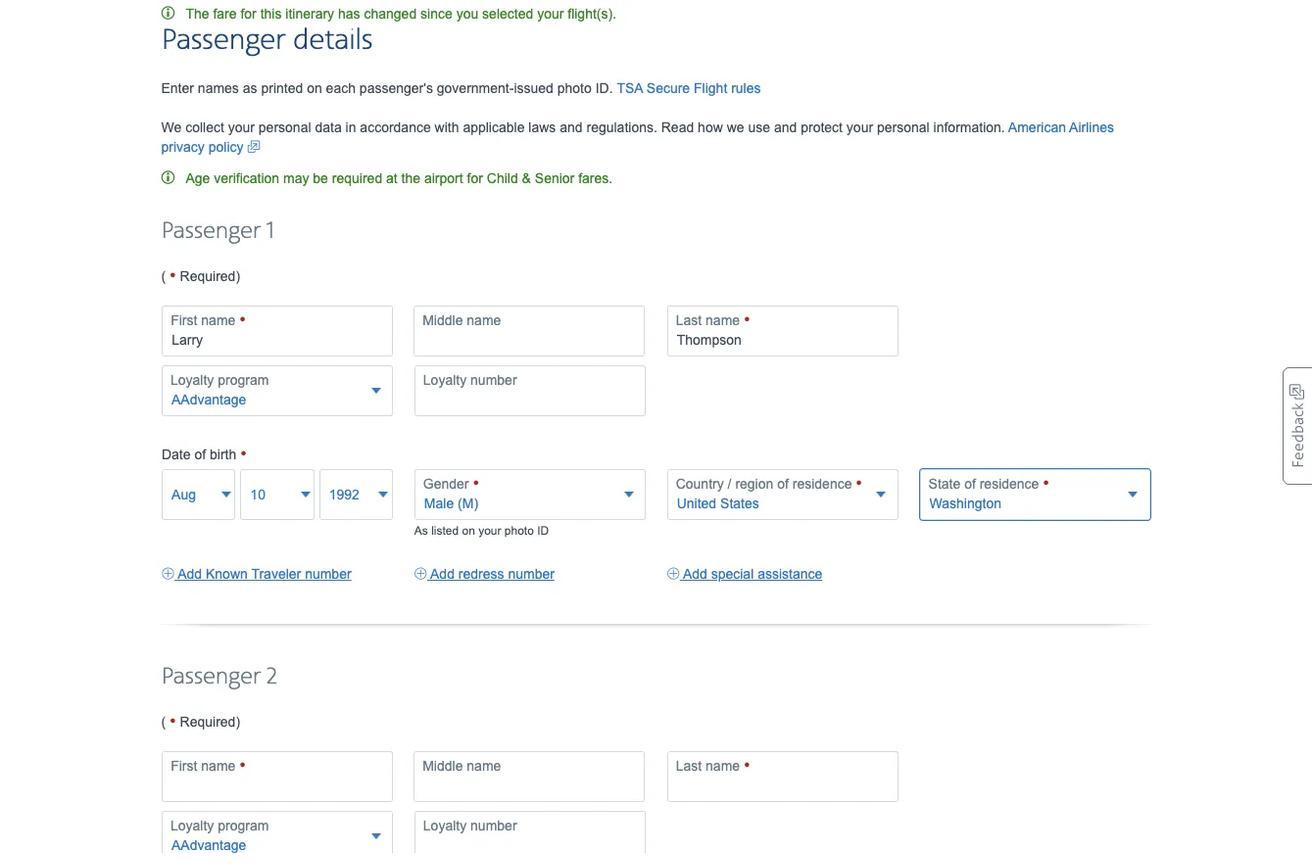 Task type: vqa. For each thing, say whether or not it's contained in the screenshot.
includes: to the right
no



Task type: describe. For each thing, give the bounding box(es) containing it.
known
[[206, 566, 248, 582]]

0 horizontal spatial on
[[307, 80, 322, 96]]

assistance
[[758, 566, 822, 582]]

child
[[487, 170, 518, 186]]

as
[[243, 80, 257, 96]]

state of residence
[[928, 476, 1043, 492]]

name for 1's 'first name' "text box"
[[201, 312, 235, 328]]

state
[[928, 476, 961, 492]]

Loyalty number text field
[[414, 365, 645, 416]]

applicable
[[463, 119, 525, 135]]

printed
[[261, 80, 303, 96]]

add for add special assistance
[[683, 566, 707, 582]]

add special assistance
[[683, 566, 822, 582]]

( for passenger 1
[[161, 268, 170, 284]]

leave feedback, opens external site in new window image
[[1283, 367, 1312, 485]]

program for 1
[[218, 372, 269, 388]]

data
[[315, 119, 342, 135]]

1
[[267, 217, 274, 246]]

special
[[711, 566, 754, 582]]

loyalty number for 2
[[423, 818, 517, 834]]

Last name text field
[[667, 306, 898, 356]]

collect
[[185, 119, 224, 135]]

last name for passenger 1
[[676, 312, 744, 328]]

we
[[161, 119, 182, 135]]

add image for add redress number
[[414, 564, 427, 584]]

passenger for passenger 2
[[161, 663, 261, 692]]

selected
[[482, 6, 533, 21]]

0 horizontal spatial for
[[240, 6, 256, 21]]

details
[[293, 22, 373, 59]]

last name for passenger 2
[[676, 758, 744, 774]]

id
[[537, 524, 549, 538]]

secure
[[647, 80, 690, 96]]

1 and from the left
[[560, 119, 583, 135]]

add image for add known traveler number
[[162, 564, 174, 584]]

1 horizontal spatial of
[[777, 476, 789, 492]]

enter names as printed on each passenger's government-issued photo id. tsa secure flight rules
[[161, 80, 761, 96]]

age
[[186, 170, 210, 186]]

laws
[[528, 119, 556, 135]]

flight
[[694, 80, 727, 96]]

required for passenger 2
[[180, 714, 236, 730]]

flight(s).
[[568, 6, 616, 21]]

tsa
[[617, 80, 643, 96]]

add known traveler number button
[[162, 564, 351, 584]]

number down middle name text field
[[470, 372, 517, 388]]

id.
[[595, 80, 613, 96]]

traveler
[[251, 566, 301, 582]]

date
[[162, 447, 191, 462]]

1 horizontal spatial for
[[467, 170, 483, 186]]

information.
[[933, 119, 1005, 135]]

first name text field for 1
[[162, 306, 393, 356]]

first name text field for 2
[[162, 751, 393, 802]]

name for middle name text box
[[467, 758, 501, 774]]

issued
[[514, 80, 553, 96]]

middle for passenger 2
[[423, 758, 463, 774]]

airlines
[[1069, 119, 1114, 135]]

number inside add redress number button
[[508, 566, 554, 582]]

with
[[435, 119, 459, 135]]

required image for country / region of residence
[[856, 475, 862, 493]]

Middle name text field
[[414, 306, 645, 356]]

add known traveler number
[[178, 566, 351, 582]]

names
[[198, 80, 239, 96]]

as
[[414, 524, 428, 538]]

airport
[[424, 170, 463, 186]]

last for passenger 1
[[676, 312, 702, 328]]

required image for (
[[170, 712, 176, 732]]

add redress number
[[430, 566, 554, 582]]

senior
[[535, 170, 574, 186]]

gender
[[423, 476, 473, 492]]

protect
[[801, 119, 843, 135]]

american
[[1008, 119, 1066, 135]]

passenger 2
[[161, 663, 277, 692]]

) for 1
[[236, 268, 240, 284]]

tsa secure flight rules button
[[617, 78, 761, 98]]

region
[[735, 476, 773, 492]]

in
[[345, 119, 356, 135]]

changed
[[364, 6, 417, 21]]

name for 2 'first name' "text box"
[[201, 758, 235, 774]]

loyalty program for 1
[[170, 372, 269, 388]]

how
[[698, 119, 723, 135]]

passenger for passenger details
[[161, 22, 286, 59]]

middle name for passenger 1
[[423, 312, 501, 328]]

may
[[283, 170, 309, 186]]

the
[[186, 6, 209, 21]]

1 vertical spatial on
[[462, 524, 475, 538]]

redress
[[458, 566, 504, 582]]

( for passenger 2
[[161, 714, 170, 730]]

country
[[676, 476, 724, 492]]

required image for first name
[[239, 311, 246, 329]]

this
[[260, 6, 282, 21]]

name for middle name text field
[[467, 312, 501, 328]]

at
[[386, 170, 398, 186]]

add for add redress number
[[430, 566, 455, 582]]

your up add redress number
[[478, 524, 501, 538]]

middle name for passenger 2
[[423, 758, 501, 774]]

fares.
[[578, 170, 613, 186]]



Task type: locate. For each thing, give the bounding box(es) containing it.
0 vertical spatial middle
[[423, 312, 463, 328]]

first for passenger 2
[[171, 758, 197, 774]]

loyalty program for 2
[[170, 818, 269, 834]]

add image
[[667, 564, 680, 584]]

2 ( from the top
[[161, 714, 170, 730]]

birth
[[210, 447, 236, 462]]

required down passenger 2
[[180, 714, 236, 730]]

0 vertical spatial (
[[161, 268, 170, 284]]

we
[[727, 119, 744, 135]]

1 vertical spatial first name text field
[[162, 751, 393, 802]]

of right 'state'
[[964, 476, 976, 492]]

name
[[201, 312, 235, 328], [467, 312, 501, 328], [706, 312, 740, 328], [201, 758, 235, 774], [467, 758, 501, 774], [706, 758, 740, 774]]

2 program from the top
[[218, 818, 269, 834]]

required image
[[744, 311, 750, 329], [240, 445, 247, 464], [856, 475, 862, 493], [1043, 475, 1049, 493], [170, 712, 176, 732], [239, 757, 246, 775]]

the fare for this itinerary has changed since you selected your flight(s).
[[182, 6, 616, 21]]

2 first from the top
[[171, 758, 197, 774]]

first down passenger 1 at the left of page
[[171, 312, 197, 328]]

1 passenger from the top
[[161, 22, 286, 59]]

photo left id.
[[557, 80, 592, 96]]

&
[[522, 170, 531, 186]]

1 first from the top
[[171, 312, 197, 328]]

) down passenger 1 at the left of page
[[236, 268, 240, 284]]

loyalty number down middle name text box
[[423, 818, 517, 834]]

your left 'flight(s).'
[[537, 6, 564, 21]]

( down passenger 2
[[161, 714, 170, 730]]

government-
[[437, 80, 514, 96]]

required )
[[176, 268, 240, 284], [176, 714, 240, 730]]

1 vertical spatial middle
[[423, 758, 463, 774]]

0 vertical spatial required )
[[176, 268, 240, 284]]

1 loyalty number from the top
[[423, 372, 517, 388]]

0 vertical spatial loyalty number
[[423, 372, 517, 388]]

0 vertical spatial required
[[180, 268, 236, 284]]

3 add from the left
[[683, 566, 707, 582]]

first down passenger 2
[[171, 758, 197, 774]]

required image for last name
[[744, 311, 750, 329]]

1 vertical spatial for
[[467, 170, 483, 186]]

passenger 1
[[161, 217, 274, 246]]

number
[[470, 372, 517, 388], [305, 566, 351, 582], [508, 566, 554, 582], [470, 818, 517, 834]]

has
[[338, 6, 360, 21]]

passenger
[[161, 22, 286, 59], [161, 217, 261, 246], [161, 663, 261, 692]]

( down passenger 1 at the left of page
[[161, 268, 170, 284]]

the
[[401, 170, 420, 186]]

0 horizontal spatial residence
[[792, 476, 852, 492]]

1 vertical spatial program
[[218, 818, 269, 834]]

2 last from the top
[[676, 758, 702, 774]]

required ) for passenger 2
[[176, 714, 240, 730]]

for left child on the top left of page
[[467, 170, 483, 186]]

since
[[420, 6, 452, 21]]

/
[[728, 476, 731, 492]]

2 passenger from the top
[[161, 217, 261, 246]]

0 vertical spatial loyalty program
[[170, 372, 269, 388]]

1 personal from the left
[[259, 119, 311, 135]]

required
[[180, 268, 236, 284], [180, 714, 236, 730]]

1 middle name from the top
[[423, 312, 501, 328]]

first for passenger 1
[[171, 312, 197, 328]]

2 add from the left
[[430, 566, 455, 582]]

your up newpage image
[[228, 119, 255, 135]]

loyalty program
[[170, 372, 269, 388], [170, 818, 269, 834]]

1 first name text field from the top
[[162, 306, 393, 356]]

on right listed
[[462, 524, 475, 538]]

0 vertical spatial program
[[218, 372, 269, 388]]

loyalty number for 1
[[423, 372, 517, 388]]

1 vertical spatial )
[[236, 714, 240, 730]]

passenger down the age
[[161, 217, 261, 246]]

use
[[748, 119, 770, 135]]

0 vertical spatial middle name
[[423, 312, 501, 328]]

passenger details
[[161, 22, 373, 59]]

enter
[[161, 80, 194, 96]]

required image for (
[[170, 266, 176, 286]]

1 last from the top
[[676, 312, 702, 328]]

passenger's
[[359, 80, 433, 96]]

privacy
[[161, 139, 205, 155]]

on
[[307, 80, 322, 96], [462, 524, 475, 538]]

add
[[178, 566, 202, 582], [430, 566, 455, 582], [683, 566, 707, 582]]

) for 2
[[236, 714, 240, 730]]

add left known
[[178, 566, 202, 582]]

middle for passenger 1
[[423, 312, 463, 328]]

of for date
[[194, 447, 206, 462]]

itinerary
[[285, 6, 334, 21]]

last name
[[676, 312, 744, 328], [676, 758, 744, 774]]

photo
[[557, 80, 592, 96], [504, 524, 534, 538]]

policy
[[208, 139, 244, 155]]

middle name
[[423, 312, 501, 328], [423, 758, 501, 774]]

newpage image
[[247, 137, 260, 157]]

1 required from the top
[[180, 268, 236, 284]]

date of birth
[[162, 447, 240, 462]]

1 horizontal spatial on
[[462, 524, 475, 538]]

1 vertical spatial last name
[[676, 758, 744, 774]]

personal left information.
[[877, 119, 930, 135]]

1 residence from the left
[[792, 476, 852, 492]]

First name text field
[[162, 306, 393, 356], [162, 751, 393, 802]]

1 program from the top
[[218, 372, 269, 388]]

2 vertical spatial passenger
[[161, 663, 261, 692]]

read
[[661, 119, 694, 135]]

1 first name from the top
[[171, 312, 239, 328]]

american airlines privacy policy
[[161, 119, 1114, 155]]

we collect your personal data in accordance with applicable laws and regulations. read how we use and protect your personal information.
[[161, 119, 1008, 135]]

required image for date of birth
[[240, 445, 247, 464]]

listed
[[431, 524, 459, 538]]

your right protect
[[846, 119, 873, 135]]

1 vertical spatial loyalty program
[[170, 818, 269, 834]]

and right use on the right of the page
[[774, 119, 797, 135]]

0 vertical spatial for
[[240, 6, 256, 21]]

name for last name text box
[[706, 312, 740, 328]]

1 add image from the left
[[162, 564, 174, 584]]

1 last name from the top
[[676, 312, 744, 328]]

loyalty
[[170, 372, 214, 388], [423, 372, 467, 388], [170, 818, 214, 834], [423, 818, 467, 834]]

each
[[326, 80, 356, 96]]

Loyalty number text field
[[414, 811, 645, 853]]

and right laws
[[560, 119, 583, 135]]

loyalty number down middle name text field
[[423, 372, 517, 388]]

1 horizontal spatial add image
[[414, 564, 427, 584]]

1 vertical spatial required )
[[176, 714, 240, 730]]

first name for passenger 2
[[171, 758, 239, 774]]

0 vertical spatial passenger
[[161, 22, 286, 59]]

required ) down passenger 1 at the left of page
[[176, 268, 240, 284]]

of right region
[[777, 476, 789, 492]]

number inside the add known traveler number button
[[305, 566, 351, 582]]

0 vertical spatial first
[[171, 312, 197, 328]]

0 horizontal spatial add
[[178, 566, 202, 582]]

required down passenger 1 at the left of page
[[180, 268, 236, 284]]

required image for first name
[[239, 757, 246, 775]]

add special assistance button
[[667, 564, 822, 584]]

1 middle from the top
[[423, 312, 463, 328]]

1 vertical spatial first
[[171, 758, 197, 774]]

1 ( from the top
[[161, 268, 170, 284]]

3 passenger from the top
[[161, 663, 261, 692]]

1 ) from the top
[[236, 268, 240, 284]]

1 vertical spatial photo
[[504, 524, 534, 538]]

american airlines privacy policy link
[[161, 119, 1114, 157]]

2 loyalty program from the top
[[170, 818, 269, 834]]

add image
[[162, 564, 174, 584], [414, 564, 427, 584]]

1 horizontal spatial add
[[430, 566, 455, 582]]

2 first name from the top
[[171, 758, 239, 774]]

0 horizontal spatial photo
[[504, 524, 534, 538]]

1 vertical spatial last
[[676, 758, 702, 774]]

passenger for passenger 1
[[161, 217, 261, 246]]

on left each
[[307, 80, 322, 96]]

add for add known traveler number
[[178, 566, 202, 582]]

1 vertical spatial (
[[161, 714, 170, 730]]

0 horizontal spatial personal
[[259, 119, 311, 135]]

0 vertical spatial first name
[[171, 312, 239, 328]]

0 vertical spatial last
[[676, 312, 702, 328]]

0 vertical spatial on
[[307, 80, 322, 96]]

0 horizontal spatial of
[[194, 447, 206, 462]]

2
[[267, 663, 277, 692]]

required image for state of residence
[[1043, 475, 1049, 493]]

required
[[332, 170, 382, 186]]

accordance
[[360, 119, 431, 135]]

of
[[194, 447, 206, 462], [777, 476, 789, 492], [964, 476, 976, 492]]

as listed on your photo id
[[414, 524, 549, 538]]

personal
[[259, 119, 311, 135], [877, 119, 930, 135]]

residence right region
[[792, 476, 852, 492]]

1 horizontal spatial personal
[[877, 119, 930, 135]]

1 vertical spatial first name
[[171, 758, 239, 774]]

2 personal from the left
[[877, 119, 930, 135]]

0 vertical spatial )
[[236, 268, 240, 284]]

first name
[[171, 312, 239, 328], [171, 758, 239, 774]]

add image down as
[[414, 564, 427, 584]]

photo left "id"
[[504, 524, 534, 538]]

be
[[313, 170, 328, 186]]

regulations.
[[586, 119, 657, 135]]

0 vertical spatial first name text field
[[162, 306, 393, 356]]

required ) down passenger 2
[[176, 714, 240, 730]]

1 horizontal spatial and
[[774, 119, 797, 135]]

for
[[240, 6, 256, 21], [467, 170, 483, 186]]

first name down passenger 1 at the left of page
[[171, 312, 239, 328]]

first name for passenger 1
[[171, 312, 239, 328]]

1 vertical spatial loyalty number
[[423, 818, 517, 834]]

2 horizontal spatial add
[[683, 566, 707, 582]]

middle
[[423, 312, 463, 328], [423, 758, 463, 774]]

country / region of residence
[[676, 476, 856, 492]]

add inside popup button
[[683, 566, 707, 582]]

name for last name text field
[[706, 758, 740, 774]]

1 vertical spatial middle name
[[423, 758, 501, 774]]

2 ) from the top
[[236, 714, 240, 730]]

program for 2
[[218, 818, 269, 834]]

1 vertical spatial required
[[180, 714, 236, 730]]

first name down passenger 2
[[171, 758, 239, 774]]

2 middle name from the top
[[423, 758, 501, 774]]

2 add image from the left
[[414, 564, 427, 584]]

you
[[456, 6, 478, 21]]

add left redress at the left bottom
[[430, 566, 455, 582]]

last for passenger 2
[[676, 758, 702, 774]]

of left birth
[[194, 447, 206, 462]]

0 horizontal spatial add image
[[162, 564, 174, 584]]

required ) for passenger 1
[[176, 268, 240, 284]]

0 vertical spatial photo
[[557, 80, 592, 96]]

(
[[161, 268, 170, 284], [161, 714, 170, 730]]

Last name text field
[[667, 751, 898, 802]]

passenger left "2"
[[161, 663, 261, 692]]

2 and from the left
[[774, 119, 797, 135]]

2 residence from the left
[[980, 476, 1039, 492]]

0 horizontal spatial and
[[560, 119, 583, 135]]

required image for last name
[[744, 757, 750, 775]]

2 middle from the top
[[423, 758, 463, 774]]

loyalty number
[[423, 372, 517, 388], [423, 818, 517, 834]]

personal up newpage image
[[259, 119, 311, 135]]

2 last name from the top
[[676, 758, 744, 774]]

1 horizontal spatial photo
[[557, 80, 592, 96]]

required image
[[170, 266, 176, 286], [239, 311, 246, 329], [473, 475, 479, 493], [744, 757, 750, 775]]

add redress number button
[[414, 564, 554, 584]]

2 horizontal spatial of
[[964, 476, 976, 492]]

1 horizontal spatial residence
[[980, 476, 1039, 492]]

1 required ) from the top
[[176, 268, 240, 284]]

for left this
[[240, 6, 256, 21]]

of for state
[[964, 476, 976, 492]]

number down middle name text box
[[470, 818, 517, 834]]

1 vertical spatial passenger
[[161, 217, 261, 246]]

number down "id"
[[508, 566, 554, 582]]

2 required from the top
[[180, 714, 236, 730]]

1 loyalty program from the top
[[170, 372, 269, 388]]

) down passenger 2
[[236, 714, 240, 730]]

residence right 'state'
[[980, 476, 1039, 492]]

add image left known
[[162, 564, 174, 584]]

Middle name text field
[[414, 751, 645, 802]]

passenger down fare
[[161, 22, 286, 59]]

last
[[676, 312, 702, 328], [676, 758, 702, 774]]

required image for gender
[[473, 475, 479, 493]]

add right add image
[[683, 566, 707, 582]]

program
[[218, 372, 269, 388], [218, 818, 269, 834]]

fare
[[213, 6, 237, 21]]

2 required ) from the top
[[176, 714, 240, 730]]

verification
[[214, 170, 279, 186]]

2 first name text field from the top
[[162, 751, 393, 802]]

1 add from the left
[[178, 566, 202, 582]]

rules
[[731, 80, 761, 96]]

number right traveler
[[305, 566, 351, 582]]

required for passenger 1
[[180, 268, 236, 284]]

age verification may be required at the airport for child & senior fares.
[[182, 170, 613, 186]]

0 vertical spatial last name
[[676, 312, 744, 328]]

2 loyalty number from the top
[[423, 818, 517, 834]]



